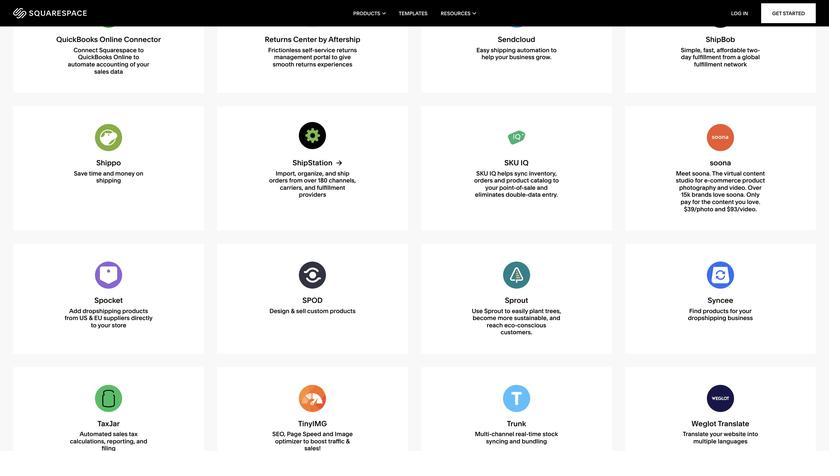 Task type: describe. For each thing, give the bounding box(es) containing it.
from inside shipbob simple, fast, affordable two- day fulfillment from a global fulfillment network
[[722, 53, 736, 61]]

directly
[[131, 314, 153, 322]]

sprout use sprout to easily plant trees, become more sustainable, and reach eco-conscious customers.
[[472, 296, 561, 336]]

accounting
[[96, 61, 128, 68]]

& inside spod design & sell custom products
[[291, 307, 295, 315]]

& inside tinyimg seo, page speed and image optimizer to boost traffic & sales!
[[346, 438, 350, 445]]

and down the
[[717, 184, 728, 192]]

returns
[[265, 35, 292, 44]]

save
[[74, 170, 88, 177]]

e-
[[704, 177, 710, 184]]

shipstation
[[293, 159, 333, 168]]

0 horizontal spatial sprout
[[484, 307, 503, 315]]

on
[[136, 170, 143, 177]]

started
[[783, 10, 805, 16]]

sale
[[524, 184, 536, 192]]

quickbooks online connector connect squarespace to quickbooks online to automate accounting of your sales data
[[56, 35, 161, 75]]

tax
[[129, 431, 138, 438]]

your inside spocket add dropshipping products from us & eu suppliers directly to your store
[[98, 322, 110, 329]]

ship
[[337, 170, 349, 177]]

eu
[[94, 314, 102, 322]]

optimizer
[[275, 438, 302, 445]]

suppliers
[[104, 314, 130, 322]]

to inside sendcloud easy shipping automation to help your business grow.
[[551, 46, 557, 54]]

simple,
[[681, 46, 702, 54]]

grow.
[[536, 53, 551, 61]]

entry.
[[542, 191, 558, 199]]

fast,
[[703, 46, 715, 54]]

experiences
[[317, 61, 352, 68]]

1 vertical spatial soona.
[[726, 191, 745, 199]]

to inside tinyimg seo, page speed and image optimizer to boost traffic & sales!
[[303, 438, 309, 445]]

to inside returns center by aftership frictionless self-service returns management portal to give smooth returns experiences
[[332, 53, 338, 61]]

and inside "sprout use sprout to easily plant trees, become more sustainable, and reach eco-conscious customers."
[[550, 314, 560, 322]]

seo,
[[272, 431, 286, 438]]

and up 'eliminates'
[[494, 177, 505, 184]]

spod design & sell custom products
[[269, 296, 356, 315]]

dropshipping inside spocket add dropshipping products from us & eu suppliers directly to your store
[[83, 307, 121, 315]]

shippo
[[96, 159, 121, 168]]

taxjar automated sales tax calculations, reporting, and filing
[[70, 420, 147, 451]]

logo image for weglot translate
[[707, 385, 734, 412]]

and down the love
[[715, 205, 726, 213]]

logo image for trunk
[[503, 385, 530, 412]]

logo image for quickbooks online connector
[[95, 1, 122, 28]]

sync
[[514, 170, 528, 177]]

from inside import, organize, and ship orders from over 180 channels, carriers, and fulfillment providers
[[289, 177, 303, 184]]

brands
[[692, 191, 712, 199]]

→
[[336, 159, 342, 168]]

1 horizontal spatial sku
[[504, 159, 519, 168]]

a
[[737, 53, 741, 61]]

taxjar
[[97, 420, 120, 429]]

get started link
[[761, 3, 816, 23]]

1 vertical spatial for
[[692, 198, 700, 206]]

point-
[[499, 184, 516, 192]]

logo image for shipbob
[[707, 1, 734, 28]]

and inside shippo save time and money on shipping
[[103, 170, 114, 177]]

1 horizontal spatial returns
[[337, 46, 357, 54]]

sustainable,
[[514, 314, 548, 322]]

0 vertical spatial quickbooks
[[56, 35, 98, 44]]

conscious
[[517, 322, 546, 329]]

virtual
[[724, 170, 742, 177]]

business inside sendcloud easy shipping automation to help your business grow.
[[509, 53, 534, 61]]

for inside the syncee find products for your dropshipping business
[[730, 307, 738, 315]]

your inside sendcloud easy shipping automation to help your business grow.
[[495, 53, 508, 61]]

more
[[498, 314, 513, 322]]

tinyimg seo, page speed and image optimizer to boost traffic & sales!
[[272, 420, 353, 451]]

orders inside import, organize, and ship orders from over 180 channels, carriers, and fulfillment providers
[[269, 177, 288, 184]]

shipping inside sendcloud easy shipping automation to help your business grow.
[[491, 46, 516, 54]]

reporting,
[[107, 438, 135, 445]]

squarespace logo link
[[13, 8, 174, 19]]

speed
[[303, 431, 321, 438]]

sell
[[296, 307, 306, 315]]

meet
[[676, 170, 691, 177]]

help
[[482, 53, 494, 61]]

your inside the syncee find products for your dropshipping business
[[739, 307, 752, 315]]

squarespace logo image
[[13, 8, 87, 19]]

real-
[[516, 431, 529, 438]]

products inside spocket add dropshipping products from us & eu suppliers directly to your store
[[122, 307, 148, 315]]

0 vertical spatial soona.
[[692, 170, 711, 177]]

connector
[[124, 35, 161, 44]]

soona
[[710, 159, 731, 168]]

1 vertical spatial content
[[712, 198, 734, 206]]

us
[[79, 314, 87, 322]]

shipping inside shippo save time and money on shipping
[[96, 177, 121, 184]]

$93/video.
[[727, 205, 757, 213]]

1 horizontal spatial sprout
[[505, 296, 528, 305]]

data inside quickbooks online connector connect squarespace to quickbooks online to automate accounting of your sales data
[[110, 68, 123, 75]]

customers.
[[501, 329, 532, 336]]

languages
[[718, 438, 748, 445]]

sendcloud
[[498, 35, 535, 44]]

1 vertical spatial translate
[[683, 431, 709, 438]]

global
[[742, 53, 760, 61]]

0 horizontal spatial returns
[[296, 61, 316, 68]]

15k
[[681, 191, 690, 199]]

logo image for spod
[[299, 262, 326, 289]]

by
[[319, 35, 327, 44]]

1 horizontal spatial iq
[[521, 159, 529, 168]]

easily
[[512, 307, 528, 315]]

0 vertical spatial online
[[100, 35, 122, 44]]

trees,
[[545, 307, 561, 315]]

affordable
[[717, 46, 746, 54]]

become
[[473, 314, 496, 322]]

logo image for syncee
[[707, 262, 734, 289]]

your inside sku iq sku iq helps sync inventory, orders and product catalog to your point-of-sale and eliminates double-data entry.
[[485, 184, 498, 192]]

returns center by aftership frictionless self-service returns management portal to give smooth returns experiences
[[265, 35, 360, 68]]

logo image for sprout
[[503, 262, 530, 289]]

weglot translate translate your website into multiple languages
[[683, 420, 758, 445]]

eliminates
[[475, 191, 504, 199]]

of
[[130, 61, 135, 68]]

tinyimg
[[298, 420, 327, 429]]

templates
[[399, 10, 428, 16]]

image
[[335, 431, 353, 438]]

logo image for sku iq
[[503, 124, 530, 151]]

logo image for spocket
[[95, 262, 122, 289]]



Task type: vqa. For each thing, say whether or not it's contained in the screenshot.


Task type: locate. For each thing, give the bounding box(es) containing it.
multiple
[[693, 438, 717, 445]]

0 horizontal spatial products
[[122, 307, 148, 315]]

and right "plant"
[[550, 314, 560, 322]]

organize,
[[298, 170, 324, 177]]

1 horizontal spatial from
[[289, 177, 303, 184]]

time left stock
[[529, 431, 541, 438]]

carriers,
[[280, 184, 303, 192]]

only
[[747, 191, 760, 199]]

1 horizontal spatial translate
[[718, 420, 749, 429]]

2 horizontal spatial &
[[346, 438, 350, 445]]

aftership
[[328, 35, 360, 44]]

0 horizontal spatial sales
[[94, 68, 109, 75]]

1 vertical spatial shipping
[[96, 177, 121, 184]]

sendcloud easy shipping automation to help your business grow.
[[476, 35, 557, 61]]

time inside shippo save time and money on shipping
[[89, 170, 102, 177]]

the
[[712, 170, 723, 177]]

content right the
[[712, 198, 734, 206]]

1 orders from the left
[[269, 177, 288, 184]]

syncee
[[708, 296, 733, 305]]

management
[[274, 53, 312, 61]]

product inside soona meet soona. the virtual content studio for e-commerce product photography and video. over 15k brands love soona. only pay for the content you love. $39/photo and $93/video.
[[742, 177, 765, 184]]

1 vertical spatial business
[[728, 314, 753, 322]]

products up store
[[122, 307, 148, 315]]

1 horizontal spatial products
[[330, 307, 356, 315]]

sprout
[[505, 296, 528, 305], [484, 307, 503, 315]]

stock
[[543, 431, 558, 438]]

1 vertical spatial data
[[528, 191, 541, 199]]

0 horizontal spatial content
[[712, 198, 734, 206]]

boost
[[310, 438, 327, 445]]

and inside trunk multi-channel real-time stock syncing and bundling
[[510, 438, 520, 445]]

logo image for shipstation
[[299, 122, 326, 149]]

trunk
[[507, 420, 526, 429]]

love.
[[747, 198, 760, 206]]

find
[[689, 307, 702, 315]]

the
[[701, 198, 711, 206]]

0 horizontal spatial sku
[[476, 170, 488, 177]]

180
[[318, 177, 327, 184]]

get started
[[772, 10, 805, 16]]

spocket add dropshipping products from us & eu suppliers directly to your store
[[65, 296, 153, 329]]

1 vertical spatial sales
[[113, 431, 128, 438]]

dropshipping down syncee
[[688, 314, 726, 322]]

1 product from the left
[[506, 177, 529, 184]]

eco-
[[504, 322, 517, 329]]

reach
[[487, 322, 503, 329]]

1 horizontal spatial product
[[742, 177, 765, 184]]

syncing
[[486, 438, 508, 445]]

0 horizontal spatial iq
[[490, 170, 496, 177]]

1 vertical spatial sprout
[[484, 307, 503, 315]]

2 vertical spatial for
[[730, 307, 738, 315]]

shipping down sendcloud
[[491, 46, 516, 54]]

log             in link
[[731, 10, 748, 16]]

& left the sell at the left of the page
[[291, 307, 295, 315]]

products down syncee
[[703, 307, 729, 315]]

product inside sku iq sku iq helps sync inventory, orders and product catalog to your point-of-sale and eliminates double-data entry.
[[506, 177, 529, 184]]

business inside the syncee find products for your dropshipping business
[[728, 314, 753, 322]]

0 vertical spatial sprout
[[505, 296, 528, 305]]

inventory,
[[529, 170, 557, 177]]

into
[[747, 431, 758, 438]]

content
[[743, 170, 765, 177], [712, 198, 734, 206]]

your inside weglot translate translate your website into multiple languages
[[710, 431, 722, 438]]

& right 'traffic' on the bottom
[[346, 438, 350, 445]]

sales inside taxjar automated sales tax calculations, reporting, and filing
[[113, 431, 128, 438]]

and right sale
[[537, 184, 548, 192]]

center
[[293, 35, 317, 44]]

soona meet soona. the virtual content studio for e-commerce product photography and video. over 15k brands love soona. only pay for the content you love. $39/photo and $93/video.
[[676, 159, 765, 213]]

logo image for returns center by aftership
[[299, 1, 326, 28]]

1 horizontal spatial &
[[291, 307, 295, 315]]

business
[[509, 53, 534, 61], [728, 314, 753, 322]]

from left "us"
[[65, 314, 78, 322]]

3 products from the left
[[703, 307, 729, 315]]

0 horizontal spatial orders
[[269, 177, 288, 184]]

2 product from the left
[[742, 177, 765, 184]]

traffic
[[328, 438, 345, 445]]

1 vertical spatial sku
[[476, 170, 488, 177]]

fulfillment
[[693, 53, 721, 61], [694, 61, 722, 68], [317, 184, 345, 192]]

0 vertical spatial sales
[[94, 68, 109, 75]]

store
[[112, 322, 126, 329]]

data left entry.
[[528, 191, 541, 199]]

sku up 'helps'
[[504, 159, 519, 168]]

from inside spocket add dropshipping products from us & eu suppliers directly to your store
[[65, 314, 78, 322]]

iq up sync
[[521, 159, 529, 168]]

fulfillment inside import, organize, and ship orders from over 180 channels, carriers, and fulfillment providers
[[317, 184, 345, 192]]

for left the
[[692, 198, 700, 206]]

network
[[724, 61, 747, 68]]

returns down self-
[[296, 61, 316, 68]]

content up the "over"
[[743, 170, 765, 177]]

1 horizontal spatial sales
[[113, 431, 128, 438]]

1 horizontal spatial business
[[728, 314, 753, 322]]

studio
[[676, 177, 694, 184]]

service
[[315, 46, 335, 54]]

0 vertical spatial for
[[695, 177, 703, 184]]

automated
[[80, 431, 112, 438]]

iq
[[521, 159, 529, 168], [490, 170, 496, 177]]

1 horizontal spatial soona.
[[726, 191, 745, 199]]

orders up 'eliminates'
[[474, 177, 493, 184]]

self-
[[302, 46, 315, 54]]

smooth
[[273, 61, 294, 68]]

and down shippo
[[103, 170, 114, 177]]

catalog
[[530, 177, 552, 184]]

business down syncee
[[728, 314, 753, 322]]

1 horizontal spatial data
[[528, 191, 541, 199]]

for left e-
[[695, 177, 703, 184]]

logo image for sendcloud
[[503, 1, 530, 28]]

and right the reporting,
[[136, 438, 147, 445]]

1 horizontal spatial shipping
[[491, 46, 516, 54]]

website
[[724, 431, 746, 438]]

and inside taxjar automated sales tax calculations, reporting, and filing
[[136, 438, 147, 445]]

dropshipping down spocket
[[83, 307, 121, 315]]

1 vertical spatial iq
[[490, 170, 496, 177]]

and inside tinyimg seo, page speed and image optimizer to boost traffic & sales!
[[323, 431, 333, 438]]

soona. up the $93/video.
[[726, 191, 745, 199]]

0 vertical spatial from
[[722, 53, 736, 61]]

syncee find products for your dropshipping business
[[688, 296, 753, 322]]

0 horizontal spatial soona.
[[692, 170, 711, 177]]

and down trunk
[[510, 438, 520, 445]]

1 vertical spatial online
[[113, 53, 132, 61]]

helps
[[497, 170, 513, 177]]

shipping down shippo
[[96, 177, 121, 184]]

0 horizontal spatial shipping
[[96, 177, 121, 184]]

resources
[[441, 10, 471, 16]]

products inside the syncee find products for your dropshipping business
[[703, 307, 729, 315]]

& left eu
[[89, 314, 93, 322]]

time inside trunk multi-channel real-time stock syncing and bundling
[[529, 431, 541, 438]]

weglot
[[692, 420, 716, 429]]

1 vertical spatial from
[[289, 177, 303, 184]]

1 horizontal spatial time
[[529, 431, 541, 438]]

log
[[731, 10, 742, 16]]

portal
[[314, 53, 330, 61]]

add
[[69, 307, 81, 315]]

and down "organize,"
[[305, 184, 315, 192]]

custom
[[307, 307, 329, 315]]

orders left over
[[269, 177, 288, 184]]

0 vertical spatial sku
[[504, 159, 519, 168]]

0 horizontal spatial time
[[89, 170, 102, 177]]

2 products from the left
[[330, 307, 356, 315]]

0 vertical spatial data
[[110, 68, 123, 75]]

plant
[[529, 307, 544, 315]]

love
[[713, 191, 725, 199]]

shippo save time and money on shipping
[[74, 159, 143, 184]]

of-
[[516, 184, 524, 192]]

logo image for shippo
[[95, 124, 122, 151]]

0 vertical spatial shipping
[[491, 46, 516, 54]]

sprout up reach on the right bottom
[[484, 307, 503, 315]]

translate up website on the bottom right of the page
[[718, 420, 749, 429]]

money
[[115, 170, 135, 177]]

frictionless
[[268, 46, 301, 54]]

sku up 'eliminates'
[[476, 170, 488, 177]]

0 horizontal spatial data
[[110, 68, 123, 75]]

products inside spod design & sell custom products
[[330, 307, 356, 315]]

2 vertical spatial from
[[65, 314, 78, 322]]

logo image
[[95, 1, 122, 28], [299, 1, 326, 28], [503, 1, 530, 28], [707, 1, 734, 28], [299, 122, 326, 149], [95, 124, 122, 151], [503, 124, 530, 151], [707, 124, 734, 151], [95, 262, 122, 289], [299, 262, 326, 289], [503, 262, 530, 289], [707, 262, 734, 289], [95, 385, 122, 412], [299, 385, 326, 412], [503, 385, 530, 412], [707, 385, 734, 412]]

soona. up photography
[[692, 170, 711, 177]]

trunk multi-channel real-time stock syncing and bundling
[[475, 420, 558, 445]]

time right the save
[[89, 170, 102, 177]]

2 horizontal spatial from
[[722, 53, 736, 61]]

iq left 'helps'
[[490, 170, 496, 177]]

sprout up easily
[[505, 296, 528, 305]]

1 vertical spatial time
[[529, 431, 541, 438]]

page
[[287, 431, 301, 438]]

bundling
[[522, 438, 547, 445]]

multi-
[[475, 431, 492, 438]]

0 horizontal spatial translate
[[683, 431, 709, 438]]

in
[[743, 10, 748, 16]]

quickbooks
[[56, 35, 98, 44], [78, 53, 112, 61]]

to
[[138, 46, 144, 54], [551, 46, 557, 54], [133, 53, 139, 61], [332, 53, 338, 61], [553, 177, 559, 184], [505, 307, 510, 315], [91, 322, 97, 329], [303, 438, 309, 445]]

and left image
[[323, 431, 333, 438]]

from left the a
[[722, 53, 736, 61]]

sku
[[504, 159, 519, 168], [476, 170, 488, 177]]

to inside spocket add dropshipping products from us & eu suppliers directly to your store
[[91, 322, 97, 329]]

$39/photo
[[684, 205, 713, 213]]

over
[[748, 184, 762, 192]]

pay
[[681, 198, 691, 206]]

your inside quickbooks online connector connect squarespace to quickbooks online to automate accounting of your sales data
[[137, 61, 149, 68]]

0 vertical spatial translate
[[718, 420, 749, 429]]

0 vertical spatial iq
[[521, 159, 529, 168]]

0 vertical spatial time
[[89, 170, 102, 177]]

1 vertical spatial quickbooks
[[78, 53, 112, 61]]

connect
[[73, 46, 98, 54]]

commerce
[[710, 177, 741, 184]]

and left ship
[[325, 170, 336, 177]]

to inside sku iq sku iq helps sync inventory, orders and product catalog to your point-of-sale and eliminates double-data entry.
[[553, 177, 559, 184]]

0 vertical spatial content
[[743, 170, 765, 177]]

data inside sku iq sku iq helps sync inventory, orders and product catalog to your point-of-sale and eliminates double-data entry.
[[528, 191, 541, 199]]

fulfillment down fast,
[[694, 61, 722, 68]]

0 vertical spatial business
[[509, 53, 534, 61]]

logo image for taxjar
[[95, 385, 122, 412]]

& inside spocket add dropshipping products from us & eu suppliers directly to your store
[[89, 314, 93, 322]]

business down sendcloud
[[509, 53, 534, 61]]

translate down weglot
[[683, 431, 709, 438]]

0 horizontal spatial from
[[65, 314, 78, 322]]

fulfillment right day
[[693, 53, 721, 61]]

0 horizontal spatial &
[[89, 314, 93, 322]]

you
[[735, 198, 746, 206]]

import,
[[276, 170, 296, 177]]

logo image for tinyimg
[[299, 385, 326, 412]]

sales down connect
[[94, 68, 109, 75]]

online
[[100, 35, 122, 44], [113, 53, 132, 61]]

shipbob
[[706, 35, 735, 44]]

1 horizontal spatial content
[[743, 170, 765, 177]]

0 horizontal spatial product
[[506, 177, 529, 184]]

0 vertical spatial returns
[[337, 46, 357, 54]]

sales inside quickbooks online connector connect squarespace to quickbooks online to automate accounting of your sales data
[[94, 68, 109, 75]]

automate
[[68, 61, 95, 68]]

sales left the "tax"
[[113, 431, 128, 438]]

0 horizontal spatial business
[[509, 53, 534, 61]]

data left of
[[110, 68, 123, 75]]

returns down aftership
[[337, 46, 357, 54]]

from left over
[[289, 177, 303, 184]]

2 horizontal spatial products
[[703, 307, 729, 315]]

1 horizontal spatial orders
[[474, 177, 493, 184]]

fulfillment down ship
[[317, 184, 345, 192]]

returns
[[337, 46, 357, 54], [296, 61, 316, 68]]

providers
[[299, 191, 326, 199]]

for down syncee
[[730, 307, 738, 315]]

to inside "sprout use sprout to easily plant trees, become more sustainable, and reach eco-conscious customers."
[[505, 307, 510, 315]]

2 orders from the left
[[474, 177, 493, 184]]

online up squarespace
[[100, 35, 122, 44]]

orders inside sku iq sku iq helps sync inventory, orders and product catalog to your point-of-sale and eliminates double-data entry.
[[474, 177, 493, 184]]

1 horizontal spatial dropshipping
[[688, 314, 726, 322]]

photography
[[679, 184, 716, 192]]

online down the connector
[[113, 53, 132, 61]]

products right custom
[[330, 307, 356, 315]]

0 horizontal spatial dropshipping
[[83, 307, 121, 315]]

dropshipping inside the syncee find products for your dropshipping business
[[688, 314, 726, 322]]

logo image for soona
[[707, 124, 734, 151]]

1 vertical spatial returns
[[296, 61, 316, 68]]

1 products from the left
[[122, 307, 148, 315]]



